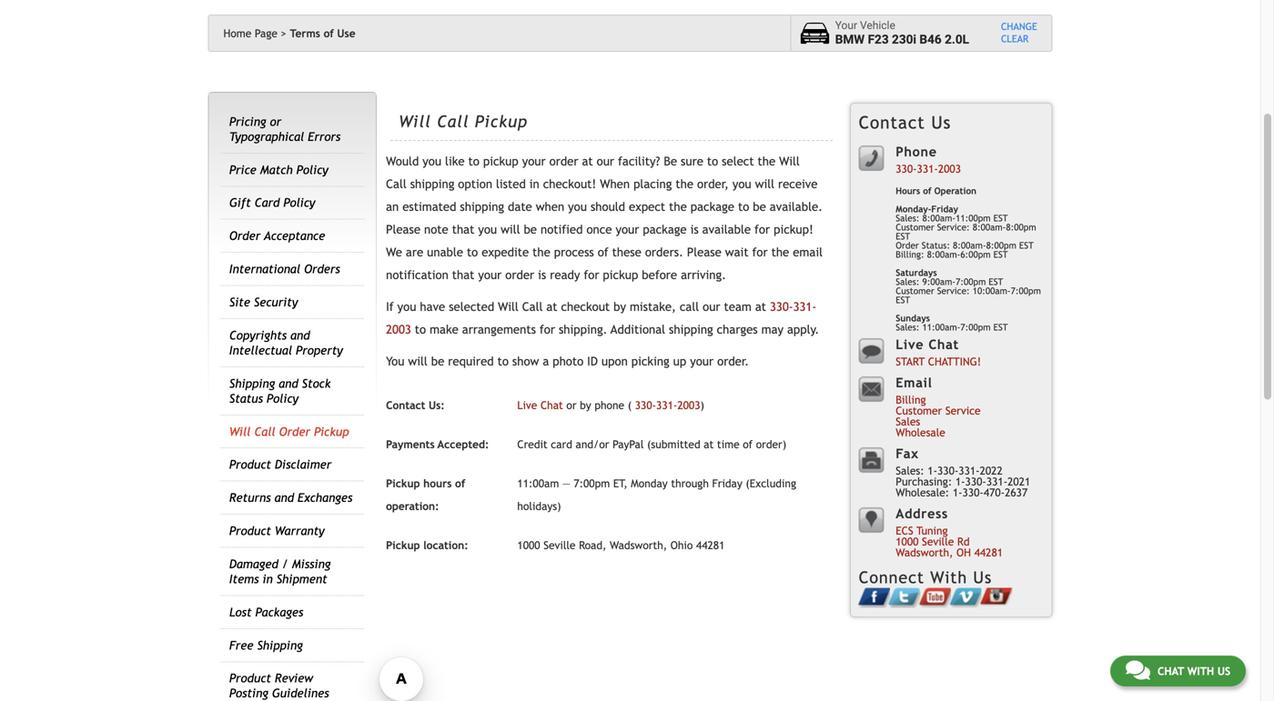 Task type: describe. For each thing, give the bounding box(es) containing it.
billing link
[[896, 394, 926, 406]]

330-331- 2003 link
[[386, 300, 817, 337]]

purchasing:
[[896, 475, 952, 488]]

f23
[[868, 32, 889, 47]]

of right time
[[743, 438, 753, 451]]

us for connect
[[973, 568, 992, 587]]

330- down 2022
[[963, 486, 984, 499]]

8:00am- up status: on the top right of page
[[922, 213, 956, 223]]

1 vertical spatial order
[[505, 268, 534, 282]]

location:
[[423, 539, 468, 552]]

to right unable
[[467, 245, 478, 260]]

review
[[275, 672, 313, 686]]

2 vertical spatial 2003
[[677, 399, 700, 412]]

1 customer from the top
[[896, 222, 935, 233]]

picking
[[631, 355, 670, 369]]

when
[[536, 200, 564, 214]]

contact us
[[859, 112, 951, 132]]

shipping inside shipping and stock status policy
[[229, 377, 275, 391]]

11:00pm
[[956, 213, 991, 223]]

home page
[[223, 27, 278, 40]]

will call order pickup link
[[229, 425, 349, 439]]

facility?
[[618, 154, 660, 168]]

call up the like
[[437, 112, 469, 131]]

charges
[[717, 323, 758, 337]]

1 vertical spatial 8:00pm
[[986, 240, 1017, 251]]

free shipping
[[229, 639, 303, 653]]

option
[[458, 177, 492, 191]]

arriving.
[[681, 268, 726, 282]]

arrangements
[[462, 323, 536, 337]]

44281 inside address ecs tuning 1000 seville rd wadsworth, oh 44281
[[974, 546, 1003, 559]]

stock
[[302, 377, 331, 391]]

you down select
[[733, 177, 751, 191]]

holidays)
[[517, 500, 561, 513]]

product for product review posting guidelines
[[229, 672, 271, 686]]

the down sure
[[676, 177, 694, 191]]

returns
[[229, 491, 271, 505]]

and for intellectual
[[290, 329, 310, 343]]

of inside hours of operation monday-friday sales: 8:00am-11:00pm est customer service: 8:00am-8:00pm est order status: 8:00am-8:00pm est billing: 8:00am-6:00pm est saturdays sales: 9:00am-7:00pm est customer service: 10:00am-7:00pm est sundays sales: 11:00am-7:00pm est
[[923, 186, 932, 196]]

)
[[700, 399, 704, 412]]

sure
[[681, 154, 703, 168]]

may
[[761, 323, 784, 337]]

330- up the wholesale:
[[938, 465, 959, 477]]

friday inside 11:00am — 7:00pm et, monday through friday (excluding holidays)
[[712, 478, 743, 490]]

pickup up disclaimer
[[314, 425, 349, 439]]

contact us:
[[386, 399, 445, 412]]

1 horizontal spatial shipping
[[460, 200, 504, 214]]

for up a at the bottom left
[[540, 323, 555, 337]]

the down notified
[[533, 245, 550, 260]]

1 vertical spatial shipping
[[257, 639, 303, 653]]

wholesale
[[896, 426, 946, 439]]

you
[[386, 355, 405, 369]]

damaged
[[229, 557, 278, 572]]

copyrights and intellectual property
[[229, 329, 343, 358]]

2 vertical spatial chat
[[1158, 665, 1184, 678]]

should
[[591, 200, 625, 214]]

will inside would you like to pickup your order at our facility? be sure to select the will call shipping option listed in checkout! when placing the order, you will receive an estimated shipping date when you should expect the package to be available. please note that you will be notified once your package is available for pickup! we are unable to expedite the process of these orders. please wait for the email notification that your order is ready for pickup before arriving.
[[779, 154, 800, 168]]

0 horizontal spatial us
[[931, 112, 951, 132]]

2 vertical spatial be
[[431, 355, 444, 369]]

call up product disclaimer link
[[254, 425, 275, 439]]

0 horizontal spatial will
[[408, 355, 428, 369]]

1 vertical spatial be
[[524, 223, 537, 237]]

additional
[[611, 323, 665, 337]]

331- inside phone 330-331-2003
[[917, 162, 938, 175]]

gift
[[229, 196, 251, 210]]

for right wait at the top of page
[[752, 245, 768, 260]]

1- up the wholesale:
[[928, 465, 938, 477]]

1 that from the top
[[452, 223, 475, 237]]

credit
[[517, 438, 548, 451]]

you will be required to show a photo id upon picking up your order.
[[386, 355, 749, 369]]

1 horizontal spatial pickup
[[603, 268, 638, 282]]

listed
[[496, 177, 526, 191]]

paypal
[[613, 438, 644, 451]]

1 service: from the top
[[937, 222, 970, 233]]

show
[[512, 355, 539, 369]]

oh
[[957, 546, 971, 559]]

8:00am- up 6:00pm
[[973, 222, 1006, 233]]

fax
[[896, 446, 919, 461]]

home page link
[[223, 27, 287, 40]]

of left use
[[324, 27, 334, 40]]

acceptance
[[264, 229, 325, 243]]

service
[[946, 404, 981, 417]]

process
[[554, 245, 594, 260]]

the right select
[[758, 154, 776, 168]]

select
[[722, 154, 754, 168]]

the right expect
[[669, 200, 687, 214]]

1 horizontal spatial package
[[691, 200, 735, 214]]

operation:
[[386, 500, 439, 513]]

our inside would you like to pickup your order at our facility? be sure to select the will call shipping option listed in checkout! when placing the order, you will receive an estimated shipping date when you should expect the package to be available. please note that you will be notified once your package is available for pickup! we are unable to expedite the process of these orders. please wait for the email notification that your order is ready for pickup before arriving.
[[597, 154, 614, 168]]

1 horizontal spatial or
[[566, 399, 577, 412]]

0 horizontal spatial wadsworth,
[[610, 539, 667, 552]]

site security link
[[229, 295, 298, 309]]

0 horizontal spatial seville
[[544, 539, 576, 552]]

you right if
[[397, 300, 416, 314]]

order.
[[717, 355, 749, 369]]

to right sure
[[707, 154, 718, 168]]

to right the like
[[468, 154, 480, 168]]

330- inside 330-331- 2003
[[770, 300, 793, 314]]

shipping and stock status policy link
[[229, 377, 331, 406]]

pickup up listed
[[475, 112, 528, 131]]

orders.
[[645, 245, 683, 260]]

live for live chat or by phone ( 330-331-2003 )
[[517, 399, 537, 412]]

wadsworth, inside address ecs tuning 1000 seville rd wadsworth, oh 44281
[[896, 546, 953, 559]]

to left make
[[415, 323, 426, 337]]

placing
[[634, 177, 672, 191]]

seville inside address ecs tuning 1000 seville rd wadsworth, oh 44281
[[922, 535, 954, 548]]

required
[[448, 355, 494, 369]]

1- right the wholesale:
[[953, 486, 963, 499]]

for left pickup!
[[755, 223, 770, 237]]

errors
[[308, 130, 341, 144]]

call up arrangements
[[522, 300, 543, 314]]

comments image
[[1126, 660, 1150, 682]]

330-331- 2003
[[386, 300, 817, 337]]

lost packages
[[229, 606, 303, 620]]

time
[[717, 438, 740, 451]]

you up expedite
[[478, 223, 497, 237]]

11:00am — 7:00pm et, monday through friday (excluding holidays)
[[517, 478, 796, 513]]

—
[[562, 478, 570, 490]]

through
[[671, 478, 709, 490]]

returns and exchanges
[[229, 491, 353, 505]]

operation
[[934, 186, 977, 196]]

posting
[[229, 687, 268, 701]]

pickup down operation:
[[386, 539, 420, 552]]

email
[[896, 375, 933, 390]]

your down expedite
[[478, 268, 502, 282]]

product for product warranty
[[229, 524, 271, 538]]

terms
[[290, 27, 320, 40]]

at left time
[[704, 438, 714, 451]]

2 service: from the top
[[937, 286, 970, 296]]

your vehicle bmw f23 230i b46 2.0l
[[835, 19, 969, 47]]

your right up
[[690, 355, 714, 369]]

make
[[430, 323, 459, 337]]

notified
[[541, 223, 583, 237]]

0 horizontal spatial 44281
[[696, 539, 725, 552]]

price match policy link
[[229, 163, 328, 177]]

7:00pm right 9:00am-
[[1011, 286, 1041, 296]]

for right the ready
[[584, 268, 599, 282]]

2 horizontal spatial will
[[755, 177, 775, 191]]

call
[[680, 300, 699, 314]]

330- right (
[[635, 399, 656, 412]]

notification
[[386, 268, 449, 282]]

if
[[386, 300, 394, 314]]

billing
[[896, 394, 926, 406]]

2 that from the top
[[452, 268, 475, 282]]

monday
[[631, 478, 668, 490]]

ready
[[550, 268, 580, 282]]

id
[[587, 355, 598, 369]]

the down pickup!
[[771, 245, 789, 260]]

free
[[229, 639, 253, 653]]

friday inside hours of operation monday-friday sales: 8:00am-11:00pm est customer service: 8:00am-8:00pm est order status: 8:00am-8:00pm est billing: 8:00am-6:00pm est saturdays sales: 9:00am-7:00pm est customer service: 10:00am-7:00pm est sundays sales: 11:00am-7:00pm est
[[932, 204, 958, 214]]

a
[[543, 355, 549, 369]]

copyrights and intellectual property link
[[229, 329, 343, 358]]

8:00am- up 9:00am-
[[927, 249, 961, 260]]

0 horizontal spatial package
[[643, 223, 687, 237]]

1000 inside address ecs tuning 1000 seville rd wadsworth, oh 44281
[[896, 535, 919, 548]]

available.
[[770, 200, 823, 214]]

10:00am-
[[973, 286, 1011, 296]]

us for chat
[[1218, 665, 1231, 678]]

your up these
[[616, 223, 639, 237]]

before
[[642, 268, 677, 282]]

ohio
[[671, 539, 693, 552]]

policy inside shipping and stock status policy
[[267, 392, 299, 406]]

customer inside the email billing customer service sales wholesale
[[896, 404, 942, 417]]

will up arrangements
[[498, 300, 519, 314]]

pickup inside pickup hours of operation:
[[386, 478, 420, 490]]

7:00pm down 6:00pm
[[956, 277, 986, 287]]

1 horizontal spatial is
[[690, 223, 699, 237]]

date
[[508, 200, 532, 214]]

order,
[[697, 177, 729, 191]]

shipping and stock status policy
[[229, 377, 331, 406]]



Task type: locate. For each thing, give the bounding box(es) containing it.
please up we
[[386, 223, 421, 237]]

be left "available."
[[753, 200, 766, 214]]

0 horizontal spatial please
[[386, 223, 421, 237]]

will up would
[[399, 112, 431, 131]]

0 horizontal spatial live
[[517, 399, 537, 412]]

sales: down 'hours'
[[896, 213, 920, 223]]

1 vertical spatial by
[[580, 399, 591, 412]]

or right live chat link
[[566, 399, 577, 412]]

2003 down if
[[386, 323, 411, 337]]

be down date
[[524, 223, 537, 237]]

0 vertical spatial in
[[530, 177, 540, 191]]

1 vertical spatial and
[[279, 377, 298, 391]]

1 horizontal spatial live
[[896, 337, 924, 352]]

11:00am-
[[922, 322, 961, 333]]

seville left rd on the bottom
[[922, 535, 954, 548]]

7:00pm inside 11:00am — 7:00pm et, monday through friday (excluding holidays)
[[574, 478, 610, 490]]

8:00pm down 11:00pm
[[986, 240, 1017, 251]]

1 horizontal spatial our
[[703, 300, 720, 314]]

3 customer from the top
[[896, 404, 942, 417]]

0 vertical spatial service:
[[937, 222, 970, 233]]

0 vertical spatial contact
[[859, 112, 925, 132]]

pickup down these
[[603, 268, 638, 282]]

0 vertical spatial our
[[597, 154, 614, 168]]

0 vertical spatial please
[[386, 223, 421, 237]]

mistake,
[[630, 300, 676, 314]]

3 sales: from the top
[[896, 322, 920, 333]]

is
[[690, 223, 699, 237], [538, 268, 546, 282]]

0 horizontal spatial our
[[597, 154, 614, 168]]

0 vertical spatial live
[[896, 337, 924, 352]]

ecs
[[896, 525, 914, 537]]

1 vertical spatial service:
[[937, 286, 970, 296]]

2 horizontal spatial be
[[753, 200, 766, 214]]

1 sales: from the top
[[896, 213, 920, 223]]

that
[[452, 223, 475, 237], [452, 268, 475, 282]]

0 horizontal spatial 1000
[[517, 539, 540, 552]]

0 horizontal spatial by
[[580, 399, 591, 412]]

0 vertical spatial product
[[229, 458, 271, 472]]

connect
[[859, 568, 925, 587]]

product inside product review posting guidelines
[[229, 672, 271, 686]]

order
[[549, 154, 578, 168], [505, 268, 534, 282]]

live up start
[[896, 337, 924, 352]]

chat for live chat or by phone ( 330-331-2003 )
[[541, 399, 563, 412]]

order up disclaimer
[[279, 425, 310, 439]]

returns and exchanges link
[[229, 491, 353, 505]]

8:00pm right 11:00pm
[[1006, 222, 1036, 233]]

will left receive
[[755, 177, 775, 191]]

44281 right ohio
[[696, 539, 725, 552]]

1 horizontal spatial 2003
[[677, 399, 700, 412]]

0 vertical spatial be
[[753, 200, 766, 214]]

2003 inside 330-331- 2003
[[386, 323, 411, 337]]

policy for gift card policy
[[283, 196, 315, 210]]

pricing or typographical errors link
[[229, 115, 341, 144]]

0 vertical spatial policy
[[296, 163, 328, 177]]

change link
[[1001, 21, 1037, 33]]

2003 up (submitted
[[677, 399, 700, 412]]

that right note
[[452, 223, 475, 237]]

(submitted
[[647, 438, 701, 451]]

2021
[[1008, 475, 1031, 488]]

product down the returns
[[229, 524, 271, 538]]

contact up phone
[[859, 112, 925, 132]]

7:00pm right —
[[574, 478, 610, 490]]

will
[[755, 177, 775, 191], [501, 223, 520, 237], [408, 355, 428, 369]]

sales
[[896, 415, 920, 428]]

and inside copyrights and intellectual property
[[290, 329, 310, 343]]

1 horizontal spatial friday
[[932, 204, 958, 214]]

0 horizontal spatial in
[[263, 572, 273, 587]]

your
[[522, 154, 546, 168], [616, 223, 639, 237], [478, 268, 502, 282], [690, 355, 714, 369]]

0 horizontal spatial order
[[229, 229, 261, 243]]

accepted:
[[438, 438, 489, 451]]

live for live chat start chatting!
[[896, 337, 924, 352]]

0 vertical spatial 2003
[[938, 162, 961, 175]]

in down damaged at the bottom left of page
[[263, 572, 273, 587]]

order down expedite
[[505, 268, 534, 282]]

use
[[337, 27, 356, 40]]

1 vertical spatial package
[[643, 223, 687, 237]]

at left checkout in the left top of the page
[[546, 300, 557, 314]]

order up checkout! on the top left of the page
[[549, 154, 578, 168]]

330-331-2003 link for us:
[[635, 399, 700, 412]]

and for stock
[[279, 377, 298, 391]]

chatting!
[[928, 355, 981, 368]]

0 vertical spatial and
[[290, 329, 310, 343]]

and left stock
[[279, 377, 298, 391]]

1 vertical spatial that
[[452, 268, 475, 282]]

will up receive
[[779, 154, 800, 168]]

shipping.
[[559, 323, 608, 337]]

2 sales: from the top
[[896, 277, 920, 287]]

44281 right oh
[[974, 546, 1003, 559]]

intellectual
[[229, 344, 292, 358]]

330-331-2003 link down phone
[[896, 162, 961, 175]]

will down status
[[229, 425, 251, 439]]

chat inside live chat start chatting!
[[929, 337, 959, 352]]

chat for live chat start chatting!
[[929, 337, 959, 352]]

phone 330-331-2003
[[896, 144, 961, 175]]

1 vertical spatial policy
[[283, 196, 315, 210]]

package up orders.
[[643, 223, 687, 237]]

product for product disclaimer
[[229, 458, 271, 472]]

0 vertical spatial friday
[[932, 204, 958, 214]]

8:00am- down 11:00pm
[[953, 240, 986, 251]]

of right hours
[[455, 478, 465, 490]]

service: left 10:00am-
[[937, 286, 970, 296]]

0 vertical spatial shipping
[[410, 177, 454, 191]]

2 customer from the top
[[896, 286, 935, 296]]

at inside would you like to pickup your order at our facility? be sure to select the will call shipping option listed in checkout! when placing the order, you will receive an estimated shipping date when you should expect the package to be available. please note that you will be notified once your package is available for pickup! we are unable to expedite the process of these orders. please wait for the email notification that your order is ready for pickup before arriving.
[[582, 154, 593, 168]]

or up the typographical
[[270, 115, 281, 129]]

sundays
[[896, 313, 930, 324]]

contact for contact us
[[859, 112, 925, 132]]

up
[[673, 355, 686, 369]]

1000 down address
[[896, 535, 919, 548]]

3 product from the top
[[229, 672, 271, 686]]

you
[[423, 154, 442, 168], [733, 177, 751, 191], [568, 200, 587, 214], [478, 223, 497, 237], [397, 300, 416, 314]]

1 horizontal spatial by
[[614, 300, 626, 314]]

order inside hours of operation monday-friday sales: 8:00am-11:00pm est customer service: 8:00am-8:00pm est order status: 8:00am-8:00pm est billing: 8:00am-6:00pm est saturdays sales: 9:00am-7:00pm est customer service: 10:00am-7:00pm est sundays sales: 11:00am-7:00pm est
[[896, 240, 919, 251]]

44281
[[696, 539, 725, 552], [974, 546, 1003, 559]]

by left phone
[[580, 399, 591, 412]]

0 vertical spatial pickup
[[483, 154, 519, 168]]

expedite
[[482, 245, 529, 260]]

shipping
[[410, 177, 454, 191], [460, 200, 504, 214], [669, 323, 713, 337]]

shipping down the 'call'
[[669, 323, 713, 337]]

1 vertical spatial friday
[[712, 478, 743, 490]]

1 vertical spatial contact
[[386, 399, 425, 412]]

clear link
[[1001, 33, 1037, 46]]

1 vertical spatial live
[[517, 399, 537, 412]]

your
[[835, 19, 857, 32]]

0 horizontal spatial pickup
[[483, 154, 519, 168]]

road,
[[579, 539, 607, 552]]

please up arriving.
[[687, 245, 722, 260]]

and inside shipping and stock status policy
[[279, 377, 298, 391]]

exchanges
[[298, 491, 353, 505]]

match
[[260, 163, 293, 177]]

you left the like
[[423, 154, 442, 168]]

330- down phone
[[896, 162, 917, 175]]

1 vertical spatial is
[[538, 268, 546, 282]]

2 horizontal spatial order
[[896, 240, 919, 251]]

1 horizontal spatial please
[[687, 245, 722, 260]]

missing
[[292, 557, 331, 572]]

330-331-2003 link for us
[[896, 162, 961, 175]]

pickup!
[[774, 223, 814, 237]]

330- inside phone 330-331-2003
[[896, 162, 917, 175]]

330-331-2003 link
[[896, 162, 961, 175], [635, 399, 700, 412]]

7:00pm down 10:00am-
[[961, 322, 991, 333]]

2 horizontal spatial us
[[1218, 665, 1231, 678]]

2003
[[938, 162, 961, 175], [386, 323, 411, 337], [677, 399, 700, 412]]

4 sales: from the top
[[896, 465, 924, 477]]

at right team
[[755, 300, 766, 314]]

331- inside 330-331- 2003
[[793, 300, 817, 314]]

2 vertical spatial shipping
[[669, 323, 713, 337]]

0 vertical spatial by
[[614, 300, 626, 314]]

you down checkout! on the top left of the page
[[568, 200, 587, 214]]

packages
[[255, 606, 303, 620]]

connect with us
[[859, 568, 992, 587]]

policy right card
[[283, 196, 315, 210]]

1 vertical spatial product
[[229, 524, 271, 538]]

1 horizontal spatial 1000
[[896, 535, 919, 548]]

1 vertical spatial in
[[263, 572, 273, 587]]

or inside pricing or typographical errors
[[270, 115, 281, 129]]

tuning
[[917, 525, 948, 537]]

2.0l
[[945, 32, 969, 47]]

1 horizontal spatial wadsworth,
[[896, 546, 953, 559]]

0 horizontal spatial shipping
[[410, 177, 454, 191]]

0 vertical spatial is
[[690, 223, 699, 237]]

damaged / missing items in shipment link
[[229, 557, 331, 587]]

0 horizontal spatial is
[[538, 268, 546, 282]]

sales:
[[896, 213, 920, 223], [896, 277, 920, 287], [896, 322, 920, 333], [896, 465, 924, 477]]

1 vertical spatial chat
[[541, 399, 563, 412]]

and down product disclaimer link
[[274, 491, 294, 505]]

rd
[[957, 535, 970, 548]]

and up property
[[290, 329, 310, 343]]

1 horizontal spatial contact
[[859, 112, 925, 132]]

your up listed
[[522, 154, 546, 168]]

pricing or typographical errors
[[229, 115, 341, 144]]

1- left 2022
[[956, 475, 965, 488]]

0 vertical spatial chat
[[929, 337, 959, 352]]

or
[[270, 115, 281, 129], [566, 399, 577, 412]]

0 vertical spatial shipping
[[229, 377, 275, 391]]

0 horizontal spatial or
[[270, 115, 281, 129]]

(
[[628, 399, 632, 412]]

chat
[[929, 337, 959, 352], [541, 399, 563, 412], [1158, 665, 1184, 678]]

chat up card
[[541, 399, 563, 412]]

1 horizontal spatial 44281
[[974, 546, 1003, 559]]

0 horizontal spatial 330-331-2003 link
[[635, 399, 700, 412]]

to make arrangements for shipping. additional shipping charges may apply.
[[411, 323, 819, 337]]

0 vertical spatial order
[[549, 154, 578, 168]]

call inside would you like to pickup your order at our facility? be sure to select the will call shipping option listed in checkout! when placing the order, you will receive an estimated shipping date when you should expect the package to be available. please note that you will be notified once your package is available for pickup! we are unable to expedite the process of these orders. please wait for the email notification that your order is ready for pickup before arriving.
[[386, 177, 407, 191]]

service:
[[937, 222, 970, 233], [937, 286, 970, 296]]

when
[[600, 177, 630, 191]]

pickup hours of operation:
[[386, 478, 465, 513]]

and/or
[[576, 438, 609, 451]]

to up available
[[738, 200, 749, 214]]

address ecs tuning 1000 seville rd wadsworth, oh 44281
[[896, 506, 1003, 559]]

pricing
[[229, 115, 266, 129]]

1 horizontal spatial be
[[524, 223, 537, 237]]

to left show
[[498, 355, 509, 369]]

contact for contact us:
[[386, 399, 425, 412]]

will
[[399, 112, 431, 131], [779, 154, 800, 168], [498, 300, 519, 314], [229, 425, 251, 439]]

by up to make arrangements for shipping. additional shipping charges may apply. at top
[[614, 300, 626, 314]]

2 vertical spatial will
[[408, 355, 428, 369]]

in inside would you like to pickup your order at our facility? be sure to select the will call shipping option listed in checkout! when placing the order, you will receive an estimated shipping date when you should expect the package to be available. please note that you will be notified once your package is available for pickup! we are unable to expedite the process of these orders. please wait for the email notification that your order is ready for pickup before arriving.
[[530, 177, 540, 191]]

0 horizontal spatial order
[[505, 268, 534, 282]]

shipping down option
[[460, 200, 504, 214]]

of
[[324, 27, 334, 40], [923, 186, 932, 196], [598, 245, 609, 260], [743, 438, 753, 451], [455, 478, 465, 490]]

0 horizontal spatial friday
[[712, 478, 743, 490]]

change
[[1001, 21, 1037, 32]]

1 vertical spatial will
[[501, 223, 520, 237]]

order down gift
[[229, 229, 261, 243]]

1 vertical spatial pickup
[[603, 268, 638, 282]]

1 vertical spatial shipping
[[460, 200, 504, 214]]

our right the 'call'
[[703, 300, 720, 314]]

1 horizontal spatial chat
[[929, 337, 959, 352]]

1 horizontal spatial us
[[973, 568, 992, 587]]

1 product from the top
[[229, 458, 271, 472]]

of down once
[[598, 245, 609, 260]]

shipping down packages
[[257, 639, 303, 653]]

1 vertical spatial 2003
[[386, 323, 411, 337]]

and for exchanges
[[274, 491, 294, 505]]

2 horizontal spatial shipping
[[669, 323, 713, 337]]

0 vertical spatial package
[[691, 200, 735, 214]]

orders
[[304, 262, 340, 276]]

470-
[[984, 486, 1005, 499]]

with
[[1187, 665, 1214, 678]]

checkout
[[561, 300, 610, 314]]

2 product from the top
[[229, 524, 271, 538]]

330- left 2637
[[965, 475, 987, 488]]

2003 up operation on the top right of page
[[938, 162, 961, 175]]

0 vertical spatial customer
[[896, 222, 935, 233]]

1 horizontal spatial in
[[530, 177, 540, 191]]

0 horizontal spatial be
[[431, 355, 444, 369]]

payments
[[386, 438, 435, 451]]

0 vertical spatial us
[[931, 112, 951, 132]]

2 vertical spatial and
[[274, 491, 294, 505]]

contact
[[859, 112, 925, 132], [386, 399, 425, 412]]

wadsworth,
[[610, 539, 667, 552], [896, 546, 953, 559]]

will up expedite
[[501, 223, 520, 237]]

policy down errors at the top left of page
[[296, 163, 328, 177]]

sales: inside fax sales: 1-330-331-2022 purchasing: 1-330-331-2021 wholesale: 1-330-470-2637
[[896, 465, 924, 477]]

shipping up estimated
[[410, 177, 454, 191]]

1 vertical spatial our
[[703, 300, 720, 314]]

items
[[229, 572, 259, 587]]

2 vertical spatial customer
[[896, 404, 942, 417]]

expect
[[629, 200, 665, 214]]

change clear
[[1001, 21, 1037, 45]]

service: up status: on the top right of page
[[937, 222, 970, 233]]

1 vertical spatial 330-331-2003 link
[[635, 399, 700, 412]]

chat down 11:00am-
[[929, 337, 959, 352]]

1 horizontal spatial order
[[549, 154, 578, 168]]

chat left with
[[1158, 665, 1184, 678]]

0 vertical spatial 330-331-2003 link
[[896, 162, 961, 175]]

product up the returns
[[229, 458, 271, 472]]

payments accepted:
[[386, 438, 489, 451]]

1 vertical spatial please
[[687, 245, 722, 260]]

(excluding
[[746, 478, 796, 490]]

chat with us link
[[1110, 656, 1246, 687]]

1000 down holidays)
[[517, 539, 540, 552]]

be down make
[[431, 355, 444, 369]]

selected
[[449, 300, 494, 314]]

2003 inside phone 330-331-2003
[[938, 162, 961, 175]]

lost
[[229, 606, 252, 620]]

of inside would you like to pickup your order at our facility? be sure to select the will call shipping option listed in checkout! when placing the order, you will receive an estimated shipping date when you should expect the package to be available. please note that you will be notified once your package is available for pickup! we are unable to expedite the process of these orders. please wait for the email notification that your order is ready for pickup before arriving.
[[598, 245, 609, 260]]

in inside damaged / missing items in shipment
[[263, 572, 273, 587]]

gift card policy link
[[229, 196, 315, 210]]

policy for price match policy
[[296, 163, 328, 177]]

like
[[445, 154, 465, 168]]

monday-
[[896, 204, 932, 214]]

order
[[229, 229, 261, 243], [896, 240, 919, 251], [279, 425, 310, 439]]

product warranty
[[229, 524, 325, 538]]

in right listed
[[530, 177, 540, 191]]

2 horizontal spatial chat
[[1158, 665, 1184, 678]]

an
[[386, 200, 399, 214]]

pickup location:
[[386, 539, 468, 552]]

wholesale:
[[896, 486, 950, 499]]

at up checkout! on the top left of the page
[[582, 154, 593, 168]]

friday right "through"
[[712, 478, 743, 490]]

product up posting
[[229, 672, 271, 686]]

0 horizontal spatial chat
[[541, 399, 563, 412]]

will right you
[[408, 355, 428, 369]]

product disclaimer link
[[229, 458, 332, 472]]

live inside live chat start chatting!
[[896, 337, 924, 352]]

that down unable
[[452, 268, 475, 282]]

shipping up status
[[229, 377, 275, 391]]

2 vertical spatial policy
[[267, 392, 299, 406]]

of inside pickup hours of operation:
[[455, 478, 465, 490]]

0 vertical spatial 8:00pm
[[1006, 222, 1036, 233]]

will call order pickup
[[229, 425, 349, 439]]

chat with us
[[1158, 665, 1231, 678]]

1000 seville road, wadsworth, ohio 44281
[[517, 539, 725, 552]]

wait
[[725, 245, 749, 260]]

1 horizontal spatial will
[[501, 223, 520, 237]]

1 horizontal spatial order
[[279, 425, 310, 439]]



Task type: vqa. For each thing, say whether or not it's contained in the screenshot.
Add to Cart Button related to Rennline Wheel Spacer Kit - 7mm
no



